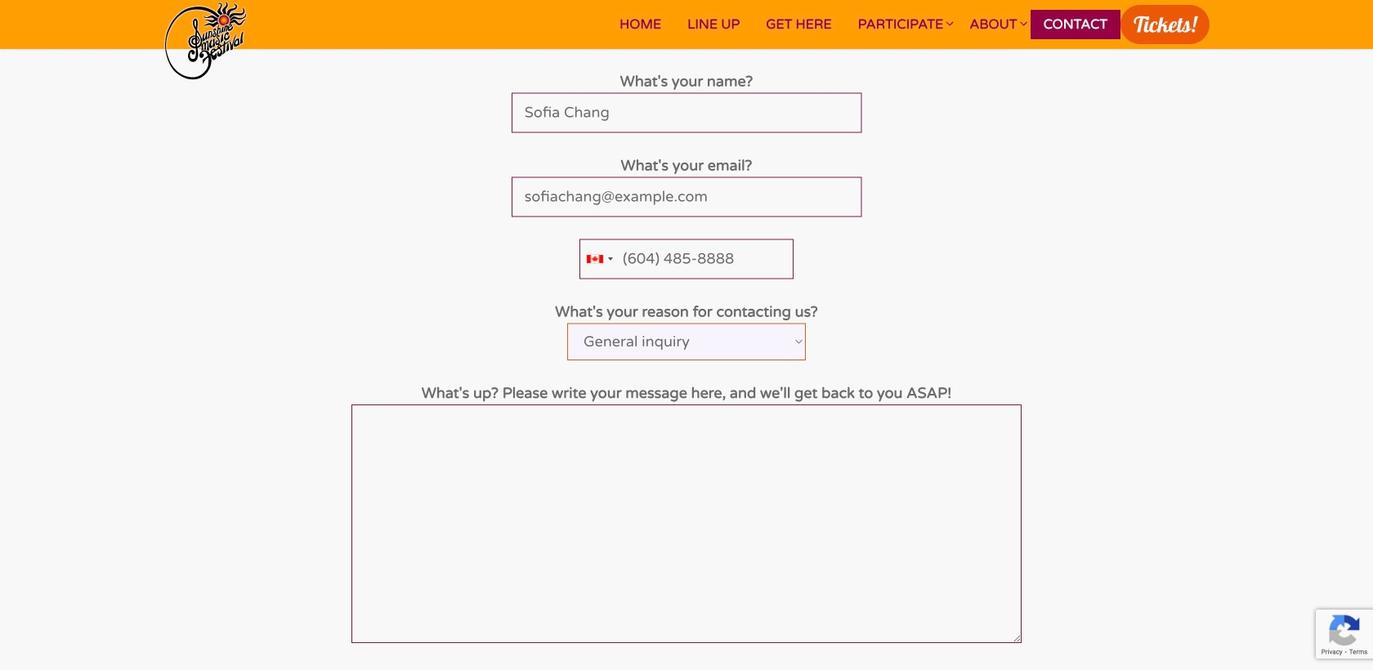 Task type: vqa. For each thing, say whether or not it's contained in the screenshot.
checkbox
no



Task type: describe. For each thing, give the bounding box(es) containing it.
Ex: (604) 485-8888 telephone field
[[580, 239, 794, 279]]

contact form element
[[352, 71, 1022, 671]]

sunshine music festival image
[[164, 0, 248, 82]]



Task type: locate. For each thing, give the bounding box(es) containing it.
None email field
[[512, 177, 862, 217]]

none email field inside contact form element
[[512, 177, 862, 217]]

None text field
[[512, 93, 862, 133], [352, 405, 1022, 644], [512, 93, 862, 133], [352, 405, 1022, 644]]



